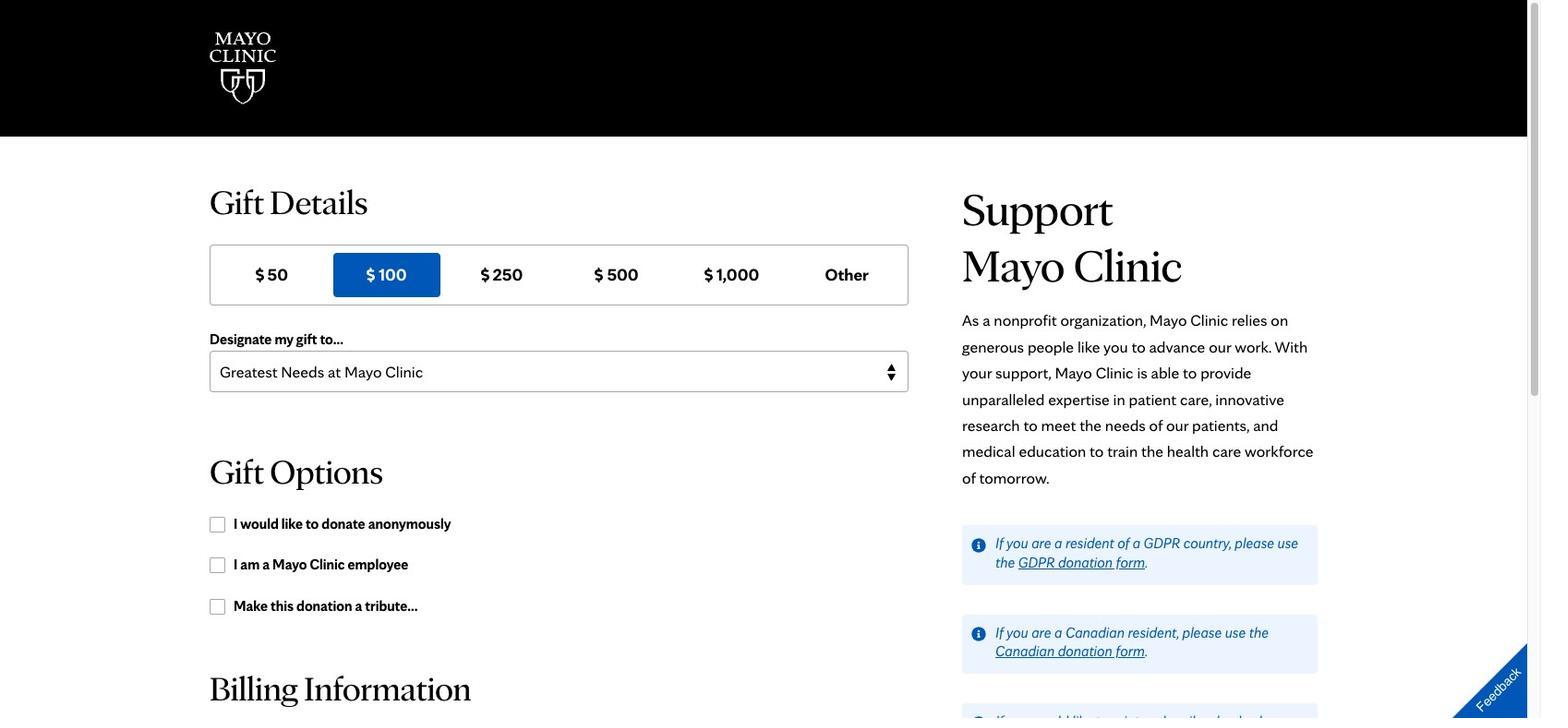 Task type: vqa. For each thing, say whether or not it's contained in the screenshot.
Privacy Policy link
no



Task type: describe. For each thing, give the bounding box(es) containing it.
dollar sign image for 500
[[595, 268, 604, 283]]

and
[[1254, 416, 1279, 435]]

1 horizontal spatial clinic
[[1096, 363, 1134, 383]]

2 vertical spatial mayo
[[273, 556, 307, 574]]

to left train
[[1090, 442, 1104, 461]]

gift for gift details
[[210, 181, 264, 223]]

are for resident
[[1032, 535, 1052, 553]]

able
[[1151, 363, 1180, 383]]

employee
[[348, 556, 409, 574]]

please inside the if you are a resident of a gdpr country, please use the
[[1235, 535, 1275, 553]]

medical
[[963, 442, 1016, 461]]

1,000
[[717, 265, 759, 286]]

i for i am a mayo clinic employee
[[234, 556, 238, 574]]

3 info circle image from the top
[[972, 716, 987, 719]]

in
[[1114, 389, 1126, 409]]

work.
[[1235, 337, 1272, 356]]

if you are a canadian resident, please use the canadian donation form .
[[996, 624, 1269, 661]]

am
[[240, 556, 260, 574]]

with
[[1275, 337, 1308, 356]]

to right able
[[1183, 363, 1197, 383]]

use inside the if you are a canadian resident, please use the canadian donation form .
[[1225, 624, 1246, 642]]

the inside the if you are a canadian resident, please use the canadian donation form .
[[1249, 624, 1269, 642]]

. inside the if you are a canadian resident, please use the canadian donation form .
[[1145, 643, 1148, 661]]

of inside the if you are a resident of a gdpr country, please use the
[[1118, 535, 1130, 553]]

information
[[304, 667, 472, 709]]

if for if you are a canadian resident, please use the canadian donation form .
[[996, 624, 1004, 642]]

support
[[963, 181, 1114, 236]]

nonprofit
[[994, 311, 1057, 330]]

other
[[825, 265, 869, 286]]

dollar sign image for 50
[[255, 268, 264, 283]]

advance
[[1149, 337, 1206, 356]]

resident,
[[1128, 624, 1180, 642]]

to...
[[320, 330, 343, 348]]

on
[[1271, 311, 1289, 330]]

info circle image for if you are a resident of a gdpr country, please use the
[[972, 538, 987, 553]]

gift
[[296, 330, 317, 348]]

0 vertical spatial our
[[1209, 337, 1232, 356]]

please inside the if you are a canadian resident, please use the canadian donation form .
[[1183, 624, 1222, 642]]

to left donate
[[306, 515, 319, 532]]

care
[[1213, 442, 1242, 461]]

my
[[275, 330, 294, 348]]

patient
[[1129, 389, 1177, 409]]

unparalleled
[[963, 389, 1045, 409]]

50
[[267, 265, 288, 286]]

gift options
[[210, 451, 383, 492]]

workforce
[[1245, 442, 1314, 461]]

gift for gift options
[[210, 451, 264, 492]]

i am a mayo clinic employee
[[234, 556, 409, 574]]

1 vertical spatial like
[[281, 515, 303, 532]]

health
[[1167, 442, 1209, 461]]

info circle image for if you are a canadian resident, please use the
[[972, 627, 987, 642]]

to up is
[[1132, 337, 1146, 356]]

1 vertical spatial of
[[963, 468, 976, 488]]

a right am
[[263, 556, 270, 574]]

would
[[240, 515, 279, 532]]

dollar sign image for 1,000
[[705, 268, 713, 283]]

mayo clinic
[[963, 237, 1183, 292]]

1 horizontal spatial mayo
[[1055, 363, 1093, 383]]

are for canadian
[[1032, 624, 1052, 642]]

500
[[607, 265, 639, 286]]

provide
[[1201, 363, 1252, 383]]

you for resident
[[1007, 535, 1029, 553]]

relies
[[1232, 311, 1268, 330]]

country,
[[1184, 535, 1232, 553]]



Task type: locate. For each thing, give the bounding box(es) containing it.
feedback
[[1474, 665, 1524, 715]]

please
[[1235, 535, 1275, 553], [1183, 624, 1222, 642]]

2 vertical spatial donation
[[1058, 643, 1113, 661]]

if for if you are a resident of a gdpr country, please use the
[[996, 535, 1004, 553]]

1 info circle image from the top
[[972, 538, 987, 553]]

0 vertical spatial donation
[[1058, 554, 1113, 572]]

2 form from the top
[[1116, 643, 1145, 661]]

train
[[1108, 442, 1138, 461]]

as a nonprofit organization, mayo clinic relies on generous people like you to advance our work. with your support, mayo clinic is able to provide unparalleled expertise in patient care, innovative research to meet the needs of our patients, and medical education to train the health care workforce of tomorrow.
[[963, 311, 1314, 488]]

donation down resident
[[1058, 554, 1113, 572]]

1 horizontal spatial use
[[1278, 535, 1299, 553]]

gdpr donation form .
[[1019, 554, 1148, 572]]

as
[[963, 311, 979, 330]]

options
[[270, 451, 383, 492]]

you for canadian
[[1007, 624, 1029, 642]]

of down "medical"
[[963, 468, 976, 488]]

gdpr donation form link
[[1019, 554, 1145, 572]]

1 horizontal spatial canadian
[[1066, 624, 1125, 642]]

education
[[1019, 442, 1086, 461]]

0 vertical spatial like
[[1078, 337, 1100, 356]]

0 vertical spatial if
[[996, 535, 1004, 553]]

support mayo clinic
[[963, 181, 1183, 292]]

2 if from the top
[[996, 624, 1004, 642]]

1 vertical spatial gdpr
[[1019, 554, 1055, 572]]

details
[[270, 181, 368, 223]]

gift up "would"
[[210, 451, 264, 492]]

donation
[[1058, 554, 1113, 572], [297, 598, 352, 615], [1058, 643, 1113, 661]]

a inside the if you are a canadian resident, please use the canadian donation form .
[[1055, 624, 1063, 642]]

designate my gift to...
[[210, 330, 343, 348]]

1 vertical spatial please
[[1183, 624, 1222, 642]]

this
[[271, 598, 294, 615]]

1 if from the top
[[996, 535, 1004, 553]]

form inside the if you are a canadian resident, please use the canadian donation form .
[[1116, 643, 1145, 661]]

our
[[1209, 337, 1232, 356], [1167, 416, 1189, 435]]

2 vertical spatial you
[[1007, 624, 1029, 642]]

our up the provide on the bottom right
[[1209, 337, 1232, 356]]

a
[[983, 311, 991, 330], [1055, 535, 1063, 553], [1133, 535, 1141, 553], [263, 556, 270, 574], [355, 598, 362, 615], [1055, 624, 1063, 642]]

dollar sign image left the 1,000
[[705, 268, 713, 283]]

gdpr inside the if you are a resident of a gdpr country, please use the
[[1144, 535, 1181, 553]]

0 horizontal spatial dollar sign image
[[367, 268, 375, 283]]

use right country,
[[1278, 535, 1299, 553]]

0 horizontal spatial canadian
[[996, 643, 1055, 661]]

.
[[1145, 554, 1148, 572], [1145, 643, 1148, 661]]

0 vertical spatial of
[[1150, 416, 1163, 435]]

donation inside the if you are a canadian resident, please use the canadian donation form .
[[1058, 643, 1113, 661]]

meet
[[1041, 416, 1076, 435]]

if inside the if you are a canadian resident, please use the canadian donation form .
[[996, 624, 1004, 642]]

like inside as a nonprofit organization, mayo clinic relies on generous people like you to advance our work. with your support, mayo clinic is able to provide unparalleled expertise in patient care, innovative research to meet the needs of our patients, and medical education to train the health care workforce of tomorrow.
[[1078, 337, 1100, 356]]

2 horizontal spatial of
[[1150, 416, 1163, 435]]

billing
[[210, 667, 298, 709]]

i left am
[[234, 556, 238, 574]]

please right resident,
[[1183, 624, 1222, 642]]

use inside the if you are a resident of a gdpr country, please use the
[[1278, 535, 1299, 553]]

1 vertical spatial .
[[1145, 643, 1148, 661]]

1 vertical spatial are
[[1032, 624, 1052, 642]]

make
[[234, 598, 268, 615]]

2 vertical spatial info circle image
[[972, 716, 987, 719]]

0 vertical spatial use
[[1278, 535, 1299, 553]]

1 horizontal spatial please
[[1235, 535, 1275, 553]]

1 form from the top
[[1116, 554, 1145, 572]]

1 vertical spatial gift
[[210, 451, 264, 492]]

research
[[963, 416, 1020, 435]]

like down organization,
[[1078, 337, 1100, 356]]

gift
[[210, 181, 264, 223], [210, 451, 264, 492]]

1 i from the top
[[234, 515, 238, 532]]

like right "would"
[[281, 515, 303, 532]]

0 vertical spatial clinic
[[1191, 311, 1229, 330]]

you down organization,
[[1104, 337, 1128, 356]]

you inside the if you are a resident of a gdpr country, please use the
[[1007, 535, 1029, 553]]

1 vertical spatial clinic
[[1096, 363, 1134, 383]]

to left meet
[[1024, 416, 1038, 435]]

mayo up expertise
[[1055, 363, 1093, 383]]

1 horizontal spatial our
[[1209, 337, 1232, 356]]

use
[[1278, 535, 1299, 553], [1225, 624, 1246, 642]]

0 vertical spatial mayo
[[1150, 311, 1187, 330]]

3 dollar sign image from the left
[[705, 268, 713, 283]]

1 vertical spatial you
[[1007, 535, 1029, 553]]

care,
[[1180, 389, 1212, 409]]

1 vertical spatial canadian
[[996, 643, 1055, 661]]

dollar sign image left 50 on the top of page
[[255, 268, 264, 283]]

2 are from the top
[[1032, 624, 1052, 642]]

you inside as a nonprofit organization, mayo clinic relies on generous people like you to advance our work. with your support, mayo clinic is able to provide unparalleled expertise in patient care, innovative research to meet the needs of our patients, and medical education to train the health care workforce of tomorrow.
[[1104, 337, 1128, 356]]

2 horizontal spatial dollar sign image
[[705, 268, 713, 283]]

1 vertical spatial if
[[996, 624, 1004, 642]]

0 vertical spatial are
[[1032, 535, 1052, 553]]

needs
[[1105, 416, 1146, 435]]

form
[[1116, 554, 1145, 572], [1116, 643, 1145, 661]]

1 dollar sign image from the left
[[367, 268, 375, 283]]

a inside as a nonprofit organization, mayo clinic relies on generous people like you to advance our work. with your support, mayo clinic is able to provide unparalleled expertise in patient care, innovative research to meet the needs of our patients, and medical education to train the health care workforce of tomorrow.
[[983, 311, 991, 330]]

clinic up in
[[1096, 363, 1134, 383]]

2 info circle image from the top
[[972, 627, 987, 642]]

to
[[1132, 337, 1146, 356], [1183, 363, 1197, 383], [1024, 416, 1038, 435], [1090, 442, 1104, 461], [306, 515, 319, 532]]

if
[[996, 535, 1004, 553], [996, 624, 1004, 642]]

expertise
[[1049, 389, 1110, 409]]

dollar sign image for 100
[[367, 268, 375, 283]]

0 horizontal spatial mayo
[[273, 556, 307, 574]]

clinic left relies
[[1191, 311, 1229, 330]]

2 horizontal spatial clinic
[[1191, 311, 1229, 330]]

0 horizontal spatial dollar sign image
[[255, 268, 264, 283]]

you up canadian donation form link
[[1007, 624, 1029, 642]]

0 vertical spatial gift
[[210, 181, 264, 223]]

0 horizontal spatial clinic
[[310, 556, 345, 574]]

gift details
[[210, 181, 368, 223]]

like
[[1078, 337, 1100, 356], [281, 515, 303, 532]]

0 vertical spatial gdpr
[[1144, 535, 1181, 553]]

gift left details
[[210, 181, 264, 223]]

please right country,
[[1235, 535, 1275, 553]]

of
[[1150, 416, 1163, 435], [963, 468, 976, 488], [1118, 535, 1130, 553]]

organization,
[[1061, 311, 1146, 330]]

donate
[[322, 515, 365, 532]]

1 vertical spatial mayo
[[1055, 363, 1093, 383]]

250
[[493, 265, 523, 286]]

tomorrow.
[[980, 468, 1050, 488]]

1 vertical spatial donation
[[297, 598, 352, 615]]

dollar sign image
[[367, 268, 375, 283], [595, 268, 604, 283], [705, 268, 713, 283]]

are up canadian donation form link
[[1032, 624, 1052, 642]]

you inside the if you are a canadian resident, please use the canadian donation form .
[[1007, 624, 1029, 642]]

1 gift from the top
[[210, 181, 264, 223]]

of right resident
[[1118, 535, 1130, 553]]

2 dollar sign image from the left
[[481, 268, 489, 283]]

if up canadian donation form link
[[996, 624, 1004, 642]]

0 horizontal spatial our
[[1167, 416, 1189, 435]]

generous
[[963, 337, 1024, 356]]

resident
[[1066, 535, 1115, 553]]

a right resident
[[1133, 535, 1141, 553]]

are up gdpr donation form link
[[1032, 535, 1052, 553]]

are inside the if you are a canadian resident, please use the canadian donation form .
[[1032, 624, 1052, 642]]

mayo right am
[[273, 556, 307, 574]]

i for i would like to donate anonymously
[[234, 515, 238, 532]]

2 vertical spatial of
[[1118, 535, 1130, 553]]

0 horizontal spatial of
[[963, 468, 976, 488]]

billing information
[[210, 667, 472, 709]]

donation down the gdpr donation form .
[[1058, 643, 1113, 661]]

1 horizontal spatial gdpr
[[1144, 535, 1181, 553]]

2 i from the top
[[234, 556, 238, 574]]

0 horizontal spatial use
[[1225, 624, 1246, 642]]

designate
[[210, 330, 272, 348]]

are
[[1032, 535, 1052, 553], [1032, 624, 1052, 642]]

dollar sign image left 500
[[595, 268, 604, 283]]

dollar sign image
[[255, 268, 264, 283], [481, 268, 489, 283]]

0 vertical spatial .
[[1145, 554, 1148, 572]]

i left "would"
[[234, 515, 238, 532]]

dollar sign image left the 250
[[481, 268, 489, 283]]

people
[[1028, 337, 1074, 356]]

gdpr down the "tomorrow."
[[1019, 554, 1055, 572]]

make this donation a tribute...
[[234, 598, 418, 615]]

is
[[1137, 363, 1148, 383]]

a up gdpr donation form link
[[1055, 535, 1063, 553]]

1 horizontal spatial dollar sign image
[[481, 268, 489, 283]]

gdpr
[[1144, 535, 1181, 553], [1019, 554, 1055, 572]]

canadian donation form link
[[996, 643, 1145, 661]]

if inside the if you are a resident of a gdpr country, please use the
[[996, 535, 1004, 553]]

dollar sign image left the 100
[[367, 268, 375, 283]]

you
[[1104, 337, 1128, 356], [1007, 535, 1029, 553], [1007, 624, 1029, 642]]

donation down i am a mayo clinic employee
[[297, 598, 352, 615]]

info circle image
[[972, 538, 987, 553], [972, 627, 987, 642], [972, 716, 987, 719]]

0 vertical spatial you
[[1104, 337, 1128, 356]]

patients,
[[1193, 416, 1250, 435]]

clinic
[[1191, 311, 1229, 330], [1096, 363, 1134, 383], [310, 556, 345, 574]]

our up the health
[[1167, 416, 1189, 435]]

use right resident,
[[1225, 624, 1246, 642]]

1 dollar sign image from the left
[[255, 268, 264, 283]]

0 vertical spatial info circle image
[[972, 538, 987, 553]]

innovative
[[1216, 389, 1285, 409]]

i
[[234, 515, 238, 532], [234, 556, 238, 574]]

a up canadian donation form link
[[1055, 624, 1063, 642]]

canadian
[[1066, 624, 1125, 642], [996, 643, 1055, 661]]

if down the "tomorrow."
[[996, 535, 1004, 553]]

the
[[1080, 416, 1102, 435], [1142, 442, 1164, 461], [996, 554, 1015, 572], [1249, 624, 1269, 642]]

0 vertical spatial form
[[1116, 554, 1145, 572]]

the inside the if you are a resident of a gdpr country, please use the
[[996, 554, 1015, 572]]

0 vertical spatial i
[[234, 515, 238, 532]]

if you are a resident of a gdpr country, please use the
[[996, 535, 1299, 572]]

i would like to donate anonymously
[[234, 515, 451, 532]]

you down the "tomorrow."
[[1007, 535, 1029, 553]]

0 horizontal spatial gdpr
[[1019, 554, 1055, 572]]

dollar sign image for 250
[[481, 268, 489, 283]]

1 vertical spatial info circle image
[[972, 627, 987, 642]]

2 dollar sign image from the left
[[595, 268, 604, 283]]

are inside the if you are a resident of a gdpr country, please use the
[[1032, 535, 1052, 553]]

your
[[963, 363, 992, 383]]

clinic up make this donation a tribute...
[[310, 556, 345, 574]]

anonymously
[[368, 515, 451, 532]]

support,
[[996, 363, 1052, 383]]

2 horizontal spatial mayo
[[1150, 311, 1187, 330]]

0 vertical spatial please
[[1235, 535, 1275, 553]]

feedback button
[[1437, 628, 1542, 719]]

0 vertical spatial canadian
[[1066, 624, 1125, 642]]

1 vertical spatial use
[[1225, 624, 1246, 642]]

0 horizontal spatial please
[[1183, 624, 1222, 642]]

2 vertical spatial clinic
[[310, 556, 345, 574]]

mayo
[[1150, 311, 1187, 330], [1055, 363, 1093, 383], [273, 556, 307, 574]]

1 are from the top
[[1032, 535, 1052, 553]]

of down patient
[[1150, 416, 1163, 435]]

1 horizontal spatial dollar sign image
[[595, 268, 604, 283]]

form down resident,
[[1116, 643, 1145, 661]]

1 horizontal spatial like
[[1078, 337, 1100, 356]]

a left tribute...
[[355, 598, 362, 615]]

gdpr left country,
[[1144, 535, 1181, 553]]

1 vertical spatial form
[[1116, 643, 1145, 661]]

form up resident,
[[1116, 554, 1145, 572]]

0 horizontal spatial like
[[281, 515, 303, 532]]

2 gift from the top
[[210, 451, 264, 492]]

100
[[379, 265, 407, 286]]

1 horizontal spatial of
[[1118, 535, 1130, 553]]

tribute...
[[365, 598, 418, 615]]

1 vertical spatial i
[[234, 556, 238, 574]]

mayo up advance
[[1150, 311, 1187, 330]]

1 vertical spatial our
[[1167, 416, 1189, 435]]

a right 'as'
[[983, 311, 991, 330]]

mayo clinic logo image
[[210, 32, 276, 104]]



